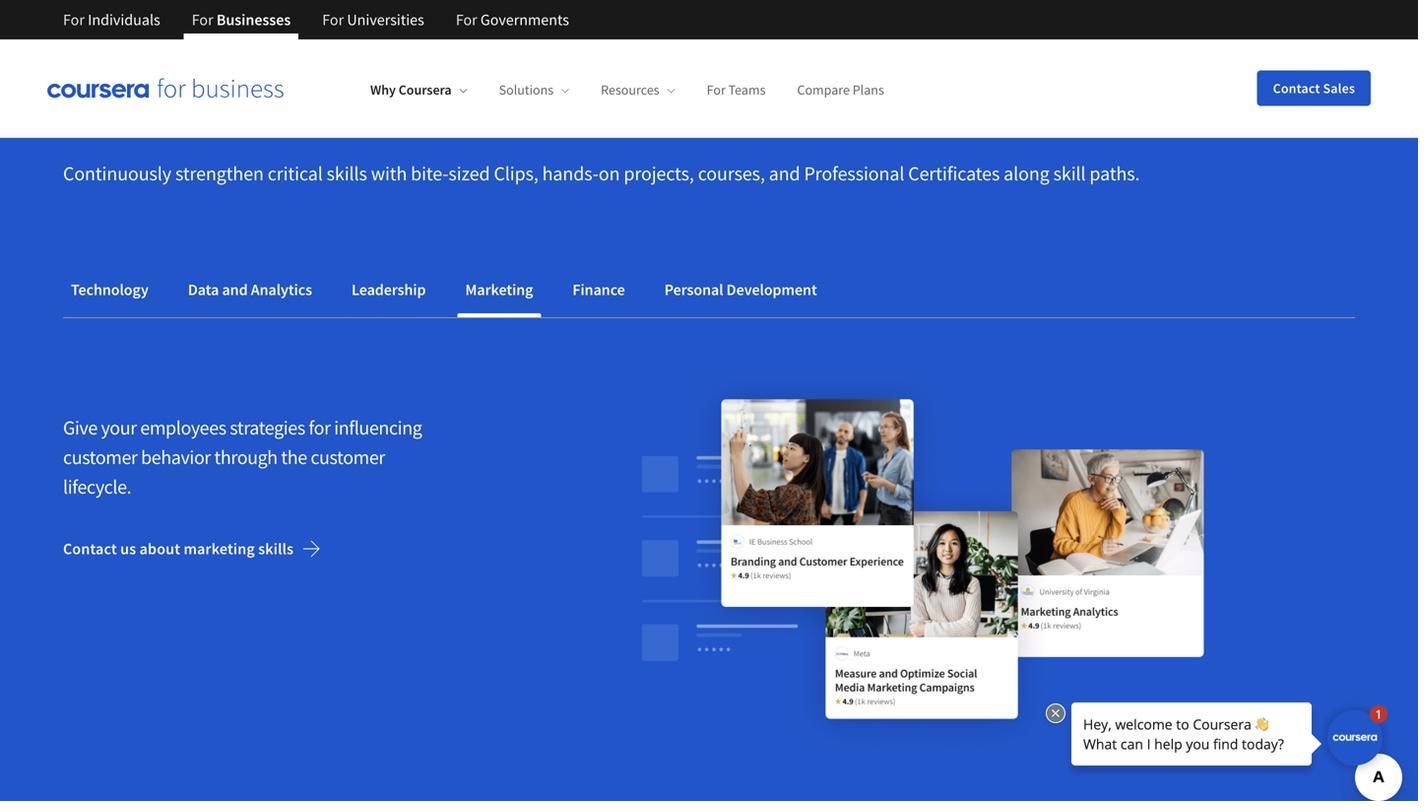 Task type: describe. For each thing, give the bounding box(es) containing it.
influencing
[[334, 415, 422, 440]]

coursera for business image
[[47, 78, 284, 98]]

contact sales button
[[1258, 70, 1371, 106]]

why coursera
[[370, 81, 452, 99]]

plans
[[853, 81, 885, 99]]

bite-
[[411, 161, 449, 186]]

why coursera link
[[370, 81, 468, 99]]

technology button
[[63, 266, 156, 313]]

for businesses
[[192, 10, 291, 30]]

solutions
[[499, 81, 554, 99]]

leadership button
[[344, 266, 434, 313]]

demand
[[272, 83, 426, 137]]

hands-
[[543, 161, 599, 186]]

for for businesses
[[192, 10, 213, 30]]

employees
[[140, 415, 226, 440]]

finance button
[[565, 266, 633, 313]]

for for individuals
[[63, 10, 85, 30]]

personal development
[[665, 280, 817, 300]]

lifecycle.
[[63, 474, 131, 499]]

contact us about marketing skills
[[63, 539, 294, 559]]

professional
[[804, 161, 905, 186]]

coursera
[[399, 81, 452, 99]]

for left teams
[[707, 81, 726, 99]]

projects,
[[624, 161, 694, 186]]

skill
[[1054, 161, 1086, 186]]

contact for contact us about marketing skills
[[63, 539, 117, 559]]

banner navigation
[[47, 0, 585, 39]]

finance
[[573, 280, 625, 300]]

certificates
[[909, 161, 1000, 186]]

marketing
[[184, 539, 255, 559]]

critical
[[268, 161, 323, 186]]

resources
[[601, 81, 660, 99]]

for for universities
[[322, 10, 344, 30]]

the
[[281, 445, 307, 469]]

solutions link
[[499, 81, 570, 99]]

technology
[[71, 280, 149, 300]]

continuously
[[63, 161, 171, 186]]

for teams
[[707, 81, 766, 99]]

behavior
[[141, 445, 211, 469]]

leadership
[[352, 280, 426, 300]]

for
[[309, 415, 331, 440]]



Task type: vqa. For each thing, say whether or not it's contained in the screenshot.
'list item'
no



Task type: locate. For each thing, give the bounding box(es) containing it.
contact left sales
[[1274, 79, 1321, 97]]

2 vertical spatial skills
[[258, 539, 294, 559]]

0 horizontal spatial customer
[[63, 445, 137, 469]]

skills inside "contact us about marketing skills" link
[[258, 539, 294, 559]]

courses,
[[698, 161, 765, 186]]

individuals
[[88, 10, 160, 30]]

1 horizontal spatial and
[[769, 161, 801, 186]]

customer up lifecycle. on the left of page
[[63, 445, 137, 469]]

1 vertical spatial and
[[222, 280, 248, 300]]

data and analytics button
[[180, 266, 320, 313]]

0 horizontal spatial and
[[222, 280, 248, 300]]

continuously strengthen critical skills with bite-sized clips, hands-on projects, courses, and professional certificates along skill paths.
[[63, 161, 1140, 186]]

why
[[370, 81, 396, 99]]

teams
[[729, 81, 766, 99]]

contact left the us
[[63, 539, 117, 559]]

for left universities
[[322, 10, 344, 30]]

for individuals
[[63, 10, 160, 30]]

for for governments
[[456, 10, 478, 30]]

about
[[140, 539, 180, 559]]

personal development button
[[657, 266, 825, 313]]

skills for demand
[[435, 83, 529, 137]]

analytics
[[251, 280, 312, 300]]

with
[[371, 161, 407, 186]]

in-
[[223, 83, 272, 137]]

customer
[[63, 445, 137, 469], [311, 445, 385, 469]]

1 horizontal spatial skills
[[327, 161, 367, 186]]

give
[[63, 415, 97, 440]]

and inside button
[[222, 280, 248, 300]]

contact
[[1274, 79, 1321, 97], [63, 539, 117, 559]]

for governments
[[456, 10, 569, 30]]

for universities
[[322, 10, 424, 30]]

1 customer from the left
[[63, 445, 137, 469]]

1 horizontal spatial contact
[[1274, 79, 1321, 97]]

content tabs tab list
[[63, 266, 1356, 317]]

businesses
[[217, 10, 291, 30]]

strategies
[[230, 415, 305, 440]]

and
[[769, 161, 801, 186], [222, 280, 248, 300]]

contact inside "contact us about marketing skills" link
[[63, 539, 117, 559]]

for left businesses
[[192, 10, 213, 30]]

skills left the with
[[327, 161, 367, 186]]

governments
[[481, 10, 569, 30]]

give your employees strategies for influencing customer behavior through the customer lifecycle.
[[63, 415, 422, 499]]

1 vertical spatial contact
[[63, 539, 117, 559]]

contact us about marketing skills link
[[63, 525, 337, 572]]

for left individuals
[[63, 10, 85, 30]]

data and analytics
[[188, 280, 312, 300]]

sales
[[1324, 79, 1356, 97]]

skills
[[435, 83, 529, 137], [327, 161, 367, 186], [258, 539, 294, 559]]

compare plans link
[[798, 81, 885, 99]]

paths.
[[1090, 161, 1140, 186]]

us
[[120, 539, 136, 559]]

contact sales
[[1274, 79, 1356, 97]]

2 horizontal spatial skills
[[435, 83, 529, 137]]

skills for critical
[[327, 161, 367, 186]]

data
[[188, 280, 219, 300]]

content marketing image image
[[538, 366, 1308, 760]]

sized
[[449, 161, 490, 186]]

and right data
[[222, 280, 248, 300]]

along
[[1004, 161, 1050, 186]]

universities
[[347, 10, 424, 30]]

compare
[[798, 81, 850, 99]]

and right courses,
[[769, 161, 801, 186]]

marketing button
[[458, 266, 541, 313]]

personal
[[665, 280, 724, 300]]

your
[[101, 415, 137, 440]]

for teams link
[[707, 81, 766, 99]]

develop in-demand skills
[[63, 83, 529, 137]]

through
[[214, 445, 278, 469]]

contact for contact sales
[[1274, 79, 1321, 97]]

skills up sized
[[435, 83, 529, 137]]

on
[[599, 161, 620, 186]]

development
[[727, 280, 817, 300]]

1 horizontal spatial customer
[[311, 445, 385, 469]]

0 vertical spatial skills
[[435, 83, 529, 137]]

0 vertical spatial and
[[769, 161, 801, 186]]

0 vertical spatial contact
[[1274, 79, 1321, 97]]

1 vertical spatial skills
[[327, 161, 367, 186]]

0 horizontal spatial contact
[[63, 539, 117, 559]]

2 customer from the left
[[311, 445, 385, 469]]

customer down 'for'
[[311, 445, 385, 469]]

clips,
[[494, 161, 539, 186]]

develop
[[63, 83, 215, 137]]

skills right marketing on the bottom
[[258, 539, 294, 559]]

strengthen
[[175, 161, 264, 186]]

resources link
[[601, 81, 676, 99]]

for left governments
[[456, 10, 478, 30]]

contact inside contact sales button
[[1274, 79, 1321, 97]]

marketing
[[466, 280, 533, 300]]

for
[[63, 10, 85, 30], [192, 10, 213, 30], [322, 10, 344, 30], [456, 10, 478, 30], [707, 81, 726, 99]]

compare plans
[[798, 81, 885, 99]]

0 horizontal spatial skills
[[258, 539, 294, 559]]



